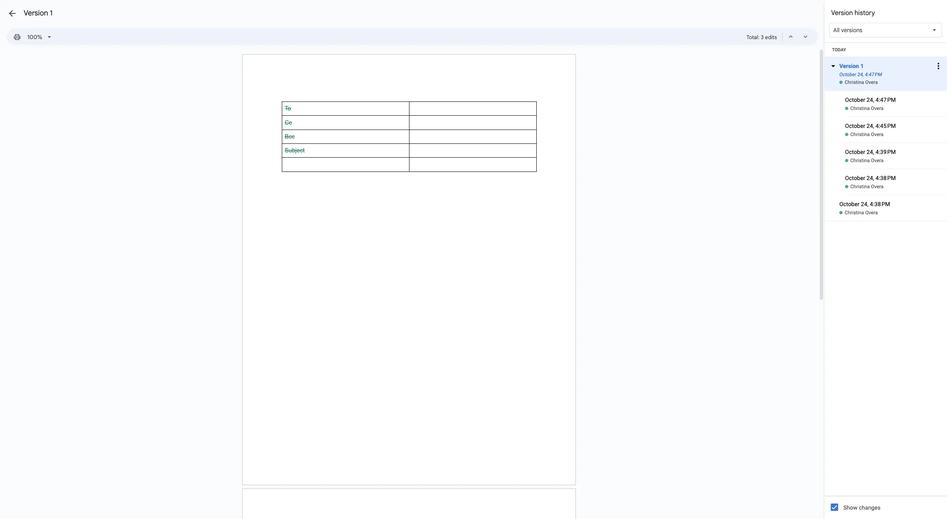 Task type: locate. For each thing, give the bounding box(es) containing it.
version up all
[[831, 9, 853, 17]]

version inside menu bar banner
[[24, 9, 48, 18]]

1 horizontal spatial version
[[831, 9, 853, 17]]

version for version 1
[[24, 9, 48, 18]]

Name this version text field
[[838, 61, 932, 71]]

version inside section
[[831, 9, 853, 17]]

cell
[[845, 91, 947, 105], [845, 117, 947, 131], [845, 143, 947, 157], [845, 169, 947, 184], [825, 195, 947, 210]]

versions
[[841, 27, 862, 34]]

october
[[839, 72, 856, 77]]

mode and view toolbar
[[747, 29, 813, 45]]

1
[[50, 9, 53, 18]]

all versions option
[[833, 26, 862, 34]]

Zoom text field
[[25, 31, 45, 43]]

version
[[24, 9, 48, 18], [831, 9, 853, 17]]

christina
[[845, 80, 864, 85], [850, 106, 870, 111], [850, 132, 870, 137], [850, 158, 870, 164], [850, 184, 870, 190], [845, 210, 864, 216]]

christina overa
[[845, 80, 878, 85], [850, 106, 884, 111], [850, 132, 884, 137], [850, 158, 884, 164], [850, 184, 884, 190], [845, 210, 878, 216]]

changes
[[859, 505, 881, 511]]

overa
[[865, 80, 878, 85], [871, 106, 884, 111], [871, 132, 884, 137], [871, 158, 884, 164], [871, 184, 884, 190], [865, 210, 878, 216]]

0 horizontal spatial version
[[24, 9, 48, 18]]

version left the 1
[[24, 9, 48, 18]]

row group
[[825, 42, 947, 221], [825, 42, 947, 195]]

collapse detailed versions image
[[828, 42, 838, 71]]

version history section
[[825, 0, 947, 520]]

today
[[832, 47, 846, 52]]

version 1
[[24, 9, 53, 18]]

24,
[[858, 72, 864, 77]]

october 24, 4:47 pm
[[839, 72, 882, 77]]



Task type: vqa. For each thing, say whether or not it's contained in the screenshot.
the File menu item
no



Task type: describe. For each thing, give the bounding box(es) containing it.
total:
[[747, 34, 760, 41]]

Zoom field
[[24, 31, 55, 43]]

show
[[844, 505, 858, 511]]

3
[[761, 34, 764, 41]]

october 24, 4:47 pm cell
[[825, 42, 947, 81]]

edits
[[765, 34, 777, 41]]

total: 3 edits
[[747, 34, 777, 41]]

total: 3 edits heading
[[747, 33, 777, 42]]

all
[[833, 27, 840, 34]]

version history
[[831, 9, 875, 17]]

main toolbar
[[10, 31, 55, 43]]

more actions image
[[934, 51, 943, 81]]

history
[[855, 9, 875, 17]]

version for version history
[[831, 9, 853, 17]]

show changes
[[844, 505, 881, 511]]

all versions
[[833, 27, 862, 34]]

4:47 pm
[[865, 72, 882, 77]]

today heading
[[825, 43, 947, 57]]

version 1 application
[[0, 0, 947, 520]]

Show changes checkbox
[[831, 504, 838, 511]]

menu bar banner
[[0, 0, 947, 49]]



